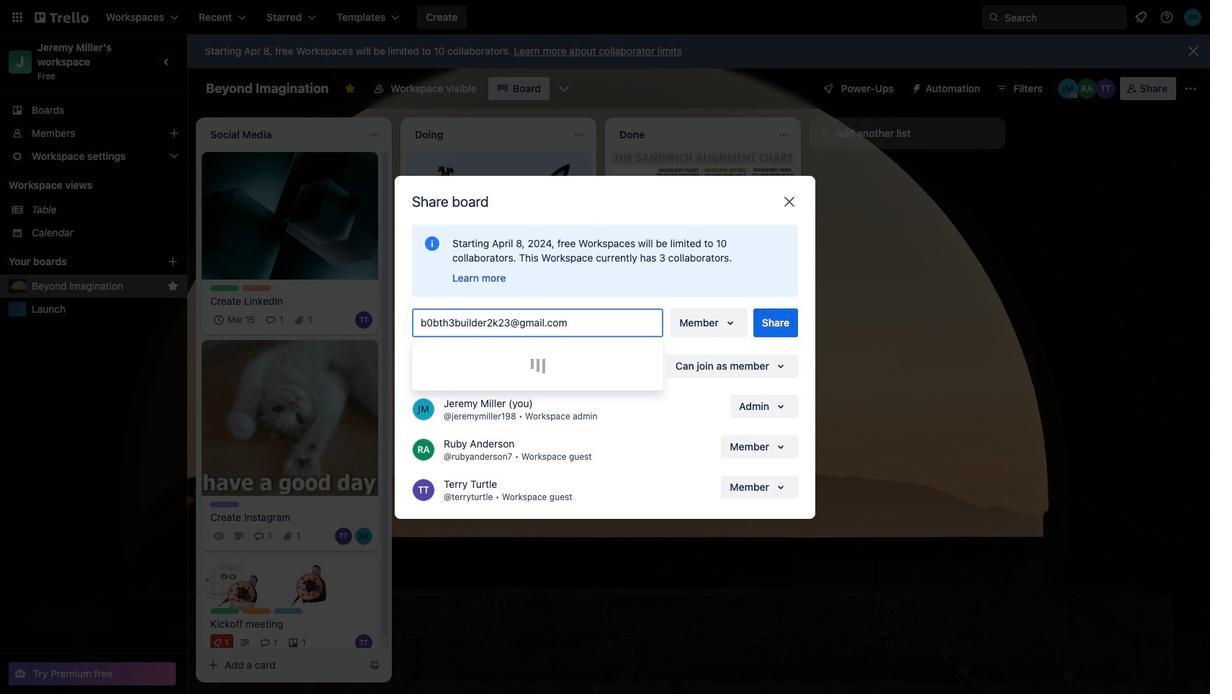 Task type: locate. For each thing, give the bounding box(es) containing it.
search image
[[989, 12, 1000, 23]]

0 vertical spatial jeremy miller (jeremymiller198) image
[[548, 337, 565, 354]]

1 vertical spatial color: orange, title: none image
[[242, 608, 271, 614]]

close image
[[781, 193, 799, 210]]

jeremy miller (jeremymiller198) image
[[548, 337, 565, 354], [412, 397, 435, 421], [355, 528, 373, 545]]

2 vertical spatial terry turtle (terryturtle) image
[[355, 634, 373, 652]]

None checkbox
[[461, 297, 537, 314], [210, 311, 259, 328], [461, 297, 537, 314], [210, 311, 259, 328]]

back to home image
[[35, 6, 89, 29]]

create from template… image
[[778, 390, 790, 402]]

0 vertical spatial ruby anderson (rubyanderson7) image
[[1077, 79, 1098, 99]]

1 vertical spatial terry turtle (terryturtle) image
[[528, 337, 545, 354]]

terry turtle (terryturtle) image
[[1096, 79, 1116, 99], [335, 528, 352, 545], [355, 634, 373, 652]]

2 horizontal spatial terry turtle (terryturtle) image
[[1096, 79, 1116, 99]]

0 vertical spatial color: orange, title: none image
[[242, 285, 271, 291]]

1 horizontal spatial terry turtle (terryturtle) image
[[412, 478, 435, 501]]

1 vertical spatial jeremy miller (jeremymiller198) image
[[1059, 79, 1079, 99]]

0 horizontal spatial jeremy miller (jeremymiller198) image
[[355, 528, 373, 545]]

color: orange, title: none image right color: green, title: none image
[[242, 608, 271, 614]]

jeremy miller (jeremymiller198) image for right terry turtle (terryturtle) icon
[[548, 337, 565, 354]]

ruby anderson (rubyanderson7) image
[[1077, 79, 1098, 99], [568, 337, 585, 354]]

color: sky, title: "sparkling" element
[[274, 608, 303, 614]]

1 vertical spatial ruby anderson (rubyanderson7) image
[[568, 337, 585, 354]]

1 vertical spatial jeremy miller (jeremymiller198) image
[[412, 397, 435, 421]]

jeremy miller (jeremymiller198) image
[[1185, 9, 1202, 26], [1059, 79, 1079, 99]]

1 color: orange, title: none image from the top
[[242, 285, 271, 291]]

1 horizontal spatial terry turtle (terryturtle) image
[[355, 634, 373, 652]]

terry turtle (terryturtle) image
[[355, 311, 373, 328], [528, 337, 545, 354], [412, 478, 435, 501]]

1 horizontal spatial jeremy miller (jeremymiller198) image
[[1185, 9, 1202, 26]]

2 vertical spatial terry turtle (terryturtle) image
[[412, 478, 435, 501]]

show menu image
[[1184, 81, 1199, 96]]

2 vertical spatial jeremy miller (jeremymiller198) image
[[355, 528, 373, 545]]

0 horizontal spatial terry turtle (terryturtle) image
[[355, 311, 373, 328]]

1 horizontal spatial jeremy miller (jeremymiller198) image
[[412, 397, 435, 421]]

1 vertical spatial terry turtle (terryturtle) image
[[335, 528, 352, 545]]

0 horizontal spatial jeremy miller (jeremymiller198) image
[[1059, 79, 1079, 99]]

color: orange, title: none image right color: green, title: none icon
[[242, 285, 271, 291]]

0 notifications image
[[1133, 9, 1150, 26]]

0 horizontal spatial ruby anderson (rubyanderson7) image
[[568, 337, 585, 354]]

starred icon image
[[167, 280, 179, 292]]

color: orange, title: none image for color: green, title: none icon
[[242, 285, 271, 291]]

0 horizontal spatial terry turtle (terryturtle) image
[[335, 528, 352, 545]]

jeremy miller (jeremymiller198) image down the search field
[[1059, 79, 1079, 99]]

color: orange, title: none image
[[242, 285, 271, 291], [242, 608, 271, 614]]

0 vertical spatial terry turtle (terryturtle) image
[[355, 311, 373, 328]]

star or unstar board image
[[345, 83, 356, 94]]

2 color: orange, title: none image from the top
[[242, 608, 271, 614]]

0 vertical spatial terry turtle (terryturtle) image
[[1096, 79, 1116, 99]]

jeremy miller (jeremymiller198) image right open information menu icon
[[1185, 9, 1202, 26]]

sm image
[[906, 77, 926, 97]]

color: green, title: none image
[[210, 285, 239, 291]]

2 horizontal spatial jeremy miller (jeremymiller198) image
[[548, 337, 565, 354]]

color: green, title: none image
[[210, 608, 239, 614]]



Task type: vqa. For each thing, say whether or not it's contained in the screenshot.
Jeremy Miller (jeremymiller198) image
yes



Task type: describe. For each thing, give the bounding box(es) containing it.
create from template… image
[[369, 659, 381, 671]]

Search field
[[1000, 6, 1127, 28]]

color: orange, title: none image for color: green, title: none image
[[242, 608, 271, 614]]

Board name text field
[[199, 77, 336, 100]]

your boards with 2 items element
[[9, 253, 146, 270]]

open information menu image
[[1160, 10, 1175, 25]]

0 vertical spatial jeremy miller (jeremymiller198) image
[[1185, 9, 1202, 26]]

Email address or name text field
[[421, 312, 661, 333]]

jeremy miller (jeremymiller198) image for middle terry turtle (terryturtle) image
[[355, 528, 373, 545]]

customize views image
[[557, 81, 571, 96]]

ruby anderson (rubyanderson7) image
[[412, 438, 435, 461]]

1 horizontal spatial ruby anderson (rubyanderson7) image
[[1077, 79, 1098, 99]]

color: purple, title: none image
[[210, 502, 239, 507]]

add board image
[[167, 256, 179, 267]]

primary element
[[0, 0, 1211, 35]]

2 horizontal spatial terry turtle (terryturtle) image
[[528, 337, 545, 354]]



